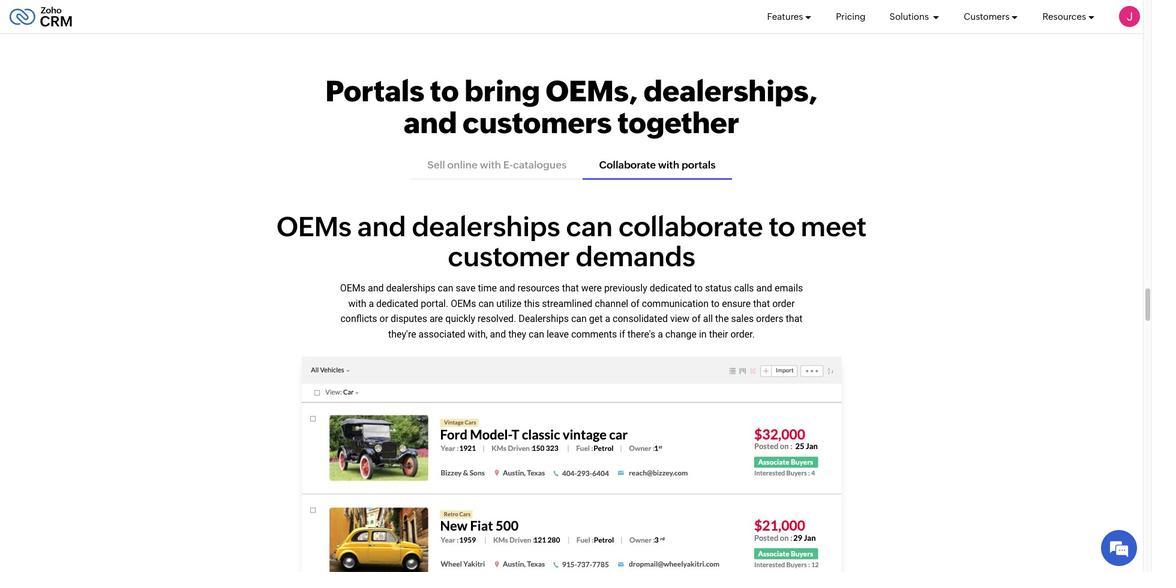 Task type: describe. For each thing, give the bounding box(es) containing it.
oems for oems and dealerships can collaborate to meet customer demands
[[277, 211, 352, 243]]

2 horizontal spatial with
[[658, 159, 680, 171]]

resolved.
[[478, 313, 516, 325]]

the
[[716, 313, 729, 325]]

collaborate
[[619, 211, 763, 243]]

oems and dealerships can save time and resources that were previously dedicated to status calls and emails with a dedicated portal. oems can utilize this streamlined channel of communication to ensure that order conflicts or disputes are quickly resolved. dealerships can get a consolidated view of all the sales orders that they're associated with, and they can leave comments if there's a change in their order.
[[340, 283, 803, 340]]

there's
[[628, 329, 656, 340]]

and inside portals to bring oems, dealerships, and customers together
[[404, 106, 457, 140]]

catalogues
[[513, 159, 567, 171]]

james peterson image
[[1120, 6, 1141, 27]]

online
[[448, 159, 478, 171]]

to left status in the right of the page
[[695, 283, 703, 294]]

can inside oems and dealerships can collaborate to meet customer demands
[[566, 211, 613, 243]]

if
[[620, 329, 625, 340]]

were
[[582, 283, 602, 294]]

pricing link
[[836, 0, 866, 33]]

ensure
[[722, 298, 751, 310]]

to inside oems and dealerships can collaborate to meet customer demands
[[769, 211, 795, 243]]

order
[[773, 298, 795, 310]]

together
[[618, 106, 740, 140]]

solutions
[[890, 11, 931, 21]]

2 vertical spatial oems
[[451, 298, 476, 310]]

dealerships,
[[644, 75, 818, 108]]

disputes
[[391, 313, 427, 325]]

resources
[[1043, 11, 1087, 21]]

1 vertical spatial dedicated
[[376, 298, 419, 310]]

or
[[380, 313, 388, 325]]

1 horizontal spatial with
[[480, 159, 501, 171]]

to inside portals to bring oems, dealerships, and customers together
[[430, 75, 459, 108]]

0 horizontal spatial of
[[631, 298, 640, 310]]

portals
[[325, 75, 425, 108]]

all
[[703, 313, 713, 325]]

features
[[768, 11, 803, 21]]

oems for oems and dealerships can save time and resources that were previously dedicated to status calls and emails with a dedicated portal. oems can utilize this streamlined channel of communication to ensure that order conflicts or disputes are quickly resolved. dealerships can get a consolidated view of all the sales orders that they're associated with, and they can leave comments if there's a change in their order.
[[340, 283, 366, 294]]

order.
[[731, 329, 755, 340]]

sell online with e-catalogues
[[428, 159, 567, 171]]

utilize
[[497, 298, 522, 310]]

status
[[705, 283, 732, 294]]

comments
[[571, 329, 617, 340]]

dealerships for resources
[[386, 283, 436, 294]]

bring
[[465, 75, 540, 108]]

in
[[699, 329, 707, 340]]

portals
[[682, 159, 716, 171]]

are
[[430, 313, 443, 325]]

orders
[[756, 313, 784, 325]]

sell
[[428, 159, 445, 171]]

their
[[709, 329, 728, 340]]



Task type: locate. For each thing, give the bounding box(es) containing it.
solutions link
[[890, 0, 940, 33]]

1 horizontal spatial dedicated
[[650, 283, 692, 294]]

emails
[[775, 283, 803, 294]]

collaborate with portals
[[599, 159, 716, 171]]

oems and dealerships can collaborate though portals image
[[302, 357, 842, 573]]

dealerships
[[519, 313, 569, 325]]

0 vertical spatial a
[[369, 298, 374, 310]]

1 horizontal spatial a
[[605, 313, 611, 325]]

dealerships
[[412, 211, 561, 243], [386, 283, 436, 294]]

2 horizontal spatial a
[[658, 329, 663, 340]]

resources link
[[1043, 0, 1096, 33]]

that up "orders"
[[754, 298, 770, 310]]

1 horizontal spatial of
[[692, 313, 701, 325]]

dealerships inside oems and dealerships can save time and resources that were previously dedicated to status calls and emails with a dedicated portal. oems can utilize this streamlined channel of communication to ensure that order conflicts or disputes are quickly resolved. dealerships can get a consolidated view of all the sales orders that they're associated with, and they can leave comments if there's a change in their order.
[[386, 283, 436, 294]]

1 vertical spatial a
[[605, 313, 611, 325]]

that
[[562, 283, 579, 294], [754, 298, 770, 310], [786, 313, 803, 325]]

pricing
[[836, 11, 866, 21]]

can
[[566, 211, 613, 243], [438, 283, 454, 294], [479, 298, 494, 310], [571, 313, 587, 325], [529, 329, 544, 340]]

dedicated
[[650, 283, 692, 294], [376, 298, 419, 310]]

to left 'meet'
[[769, 211, 795, 243]]

with left portals
[[658, 159, 680, 171]]

oems,
[[546, 75, 638, 108]]

0 vertical spatial that
[[562, 283, 579, 294]]

conflicts
[[341, 313, 377, 325]]

associated
[[419, 329, 466, 340]]

customers
[[964, 11, 1010, 21]]

demands
[[576, 241, 696, 272]]

dedicated up communication
[[650, 283, 692, 294]]

view
[[671, 313, 690, 325]]

oems and dealerships can collaborate to meet customer demands
[[277, 211, 867, 272]]

to down status in the right of the page
[[711, 298, 720, 310]]

customers
[[463, 106, 612, 140]]

1 vertical spatial dealerships
[[386, 283, 436, 294]]

this
[[524, 298, 540, 310]]

to
[[430, 75, 459, 108], [769, 211, 795, 243], [695, 283, 703, 294], [711, 298, 720, 310]]

zoho crm logo image
[[9, 3, 73, 30]]

they're
[[388, 329, 416, 340]]

communication
[[642, 298, 709, 310]]

0 horizontal spatial a
[[369, 298, 374, 310]]

portal.
[[421, 298, 449, 310]]

streamlined
[[542, 298, 593, 310]]

features link
[[768, 0, 812, 33]]

get
[[589, 313, 603, 325]]

meet
[[801, 211, 867, 243]]

collaborate
[[599, 159, 656, 171]]

a up conflicts
[[369, 298, 374, 310]]

resources
[[518, 283, 560, 294]]

1 vertical spatial that
[[754, 298, 770, 310]]

with,
[[468, 329, 488, 340]]

quickly
[[446, 313, 475, 325]]

of up consolidated
[[631, 298, 640, 310]]

leave
[[547, 329, 569, 340]]

a
[[369, 298, 374, 310], [605, 313, 611, 325], [658, 329, 663, 340]]

that down order
[[786, 313, 803, 325]]

oems inside oems and dealerships can collaborate to meet customer demands
[[277, 211, 352, 243]]

0 horizontal spatial that
[[562, 283, 579, 294]]

calls
[[734, 283, 754, 294]]

1 vertical spatial of
[[692, 313, 701, 325]]

oems
[[277, 211, 352, 243], [340, 283, 366, 294], [451, 298, 476, 310]]

dealerships inside oems and dealerships can collaborate to meet customer demands
[[412, 211, 561, 243]]

0 horizontal spatial with
[[348, 298, 366, 310]]

with
[[480, 159, 501, 171], [658, 159, 680, 171], [348, 298, 366, 310]]

time
[[478, 283, 497, 294]]

with left e- on the top left of page
[[480, 159, 501, 171]]

2 horizontal spatial that
[[786, 313, 803, 325]]

0 vertical spatial dedicated
[[650, 283, 692, 294]]

with up conflicts
[[348, 298, 366, 310]]

and inside oems and dealerships can collaborate to meet customer demands
[[358, 211, 406, 243]]

2 vertical spatial that
[[786, 313, 803, 325]]

to left bring
[[430, 75, 459, 108]]

a right get
[[605, 313, 611, 325]]

2 vertical spatial a
[[658, 329, 663, 340]]

with inside oems and dealerships can save time and resources that were previously dedicated to status calls and emails with a dedicated portal. oems can utilize this streamlined channel of communication to ensure that order conflicts or disputes are quickly resolved. dealerships can get a consolidated view of all the sales orders that they're associated with, and they can leave comments if there's a change in their order.
[[348, 298, 366, 310]]

0 vertical spatial of
[[631, 298, 640, 310]]

0 vertical spatial oems
[[277, 211, 352, 243]]

sales
[[732, 313, 754, 325]]

channel
[[595, 298, 629, 310]]

they
[[509, 329, 527, 340]]

that up streamlined
[[562, 283, 579, 294]]

1 vertical spatial oems
[[340, 283, 366, 294]]

dealerships for customer
[[412, 211, 561, 243]]

and
[[404, 106, 457, 140], [358, 211, 406, 243], [368, 283, 384, 294], [499, 283, 515, 294], [757, 283, 773, 294], [490, 329, 506, 340]]

customer
[[448, 241, 570, 272]]

dedicated up disputes
[[376, 298, 419, 310]]

of
[[631, 298, 640, 310], [692, 313, 701, 325]]

save
[[456, 283, 476, 294]]

a right there's
[[658, 329, 663, 340]]

consolidated
[[613, 313, 668, 325]]

change
[[666, 329, 697, 340]]

previously
[[604, 283, 648, 294]]

of left 'all'
[[692, 313, 701, 325]]

e-
[[504, 159, 513, 171]]

1 horizontal spatial that
[[754, 298, 770, 310]]

0 vertical spatial dealerships
[[412, 211, 561, 243]]

portals to bring oems, dealerships, and customers together
[[325, 75, 818, 140]]

0 horizontal spatial dedicated
[[376, 298, 419, 310]]



Task type: vqa. For each thing, say whether or not it's contained in the screenshot.
here link
no



